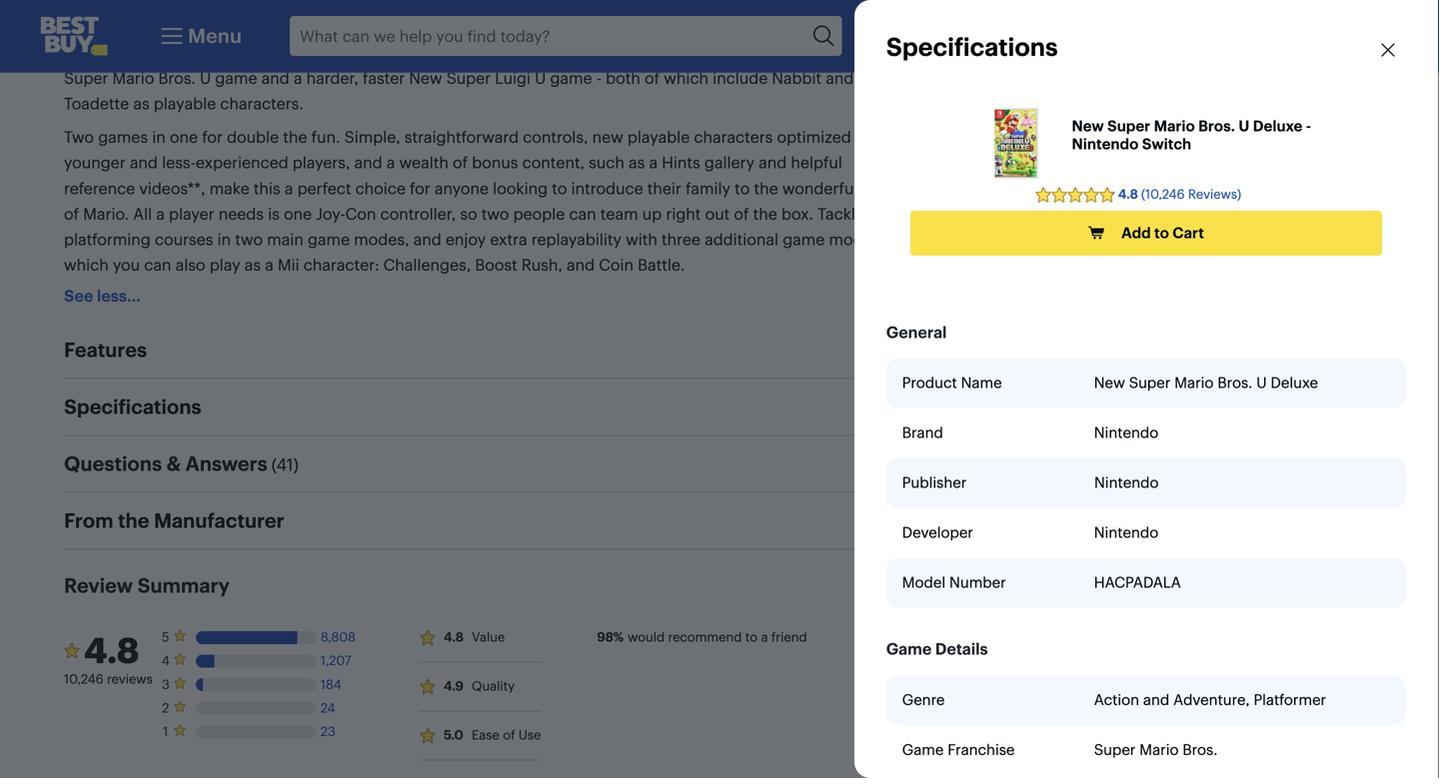 Task type: describe. For each thing, give the bounding box(es) containing it.
super inside new super mario bros. u deluxe - nintendo switch
[[1108, 117, 1151, 135]]

side-
[[64, 43, 100, 62]]

Type to search. Navigate forward to hear suggestions text field
[[290, 16, 807, 56]]

mario,
[[98, 17, 144, 37]]

nintendo for publisher
[[1095, 474, 1159, 493]]

controller,
[[380, 204, 456, 224]]

a left mii
[[265, 255, 274, 275]]

to inside button
[[1155, 224, 1170, 242]]

ready
[[987, 156, 1024, 172]]

game details
[[887, 640, 989, 659]]

courses
[[155, 230, 213, 249]]

shipping
[[1108, 110, 1164, 126]]

world
[[862, 179, 904, 198]]

name
[[962, 374, 1003, 393]]

gallery
[[705, 153, 755, 173]]

of inside join mario, luigi, and pals for single-player or multiplayer fun anytime, anywhere. take on two family-friendly, side-scrolling adventures with up to three friends* as you try to save the mushroom kingdom. includes the new super mario bros. u game and a harder, faster new super luigi u game - both of which include nabbit and toadette as playable characters.
[[645, 68, 660, 88]]

new inside new super mario bros. u deluxe - nintendo switch
[[1072, 117, 1104, 135]]

1 vertical spatial one
[[284, 204, 312, 224]]

0 horizontal spatial in
[[152, 128, 166, 147]]

caret-right icon image for specifications
[[873, 396, 897, 420]]

and right nabbit
[[826, 68, 854, 88]]

the left box.
[[753, 204, 778, 224]]

caret-right icon image for features
[[873, 339, 897, 363]]

mii
[[278, 255, 299, 275]]

(10,246
[[1142, 187, 1185, 203]]

right
[[666, 204, 701, 224]]

playable inside two games in one for double the fun. simple, straightforward controls, new playable characters optimized for younger and less-experienced players, and a wealth of bonus content, such as a hints gallery and helpful reference videos**, make this a perfect choice for anyone looking to introduce their family to the wonderful world of mario. all a player needs is one joy-con controller, so two people can team up right out of the box. tackle 164 platforming courses in two main game modes, and enjoy extra replayability with three additional game modes, in which you can also play as a mii character: challenges, boost rush, and coin battle.
[[628, 128, 690, 147]]

to down the gallery
[[735, 179, 750, 198]]

and down simple,
[[354, 153, 382, 173]]

optimized
[[777, 128, 852, 147]]

review
[[64, 574, 133, 598]]

anywhere.
[[587, 17, 663, 37]]

less...
[[97, 287, 141, 306]]

as down multiplayer
[[439, 43, 455, 62]]

bestbuy.com image
[[40, 16, 108, 56]]

simple,
[[345, 128, 400, 147]]

for up controller,
[[410, 179, 431, 198]]

1 horizontal spatial can
[[569, 204, 596, 224]]

action
[[1095, 691, 1140, 710]]

two inside join mario, luigi, and pals for single-player or multiplayer fun anytime, anywhere. take on two family-friendly, side-scrolling adventures with up to three friends* as you try to save the mushroom kingdom. includes the new super mario bros. u game and a harder, faster new super luigi u game - both of which include nabbit and toadette as playable characters.
[[728, 17, 756, 37]]

three inside two games in one for double the fun. simple, straightforward controls, new playable characters optimized for younger and less-experienced players, and a wealth of bonus content, such as a hints gallery and helpful reference videos**, make this a perfect choice for anyone looking to introduce their family to the wonderful world of mario. all a player needs is one joy-con controller, so two people can team up right out of the box. tackle 164 platforming courses in two main game modes, and enjoy extra replayability with three additional game modes, in which you can also play as a mii character: challenges, boost rush, and coin battle.
[[662, 230, 701, 249]]

164
[[869, 204, 895, 224]]

helpful
[[791, 153, 843, 173]]

mario inside new super mario bros. u deluxe - nintendo switch
[[1154, 117, 1195, 135]]

two
[[64, 128, 94, 147]]

from the manufacturer button
[[64, 494, 909, 549]]

new super mario bros. u deluxe - nintendo switch
[[1072, 117, 1312, 153]]

184
[[321, 677, 341, 693]]

the inside button
[[118, 509, 149, 533]]

so
[[460, 204, 477, 224]]

and up characters.
[[261, 68, 290, 88]]

bros. inside join mario, luigi, and pals for single-player or multiplayer fun anytime, anywhere. take on two family-friendly, side-scrolling adventures with up to three friends* as you try to save the mushroom kingdom. includes the new super mario bros. u game and a harder, faster new super luigi u game - both of which include nabbit and toadette as playable characters.
[[159, 68, 196, 88]]

adventures
[[168, 43, 251, 62]]

the left fun.
[[283, 128, 307, 147]]

luigi
[[495, 68, 531, 88]]

and down replayability
[[567, 255, 595, 275]]

additional
[[705, 230, 779, 249]]

experienced
[[196, 153, 288, 173]]

for right the optimized
[[856, 128, 876, 147]]

which inside join mario, luigi, and pals for single-player or multiplayer fun anytime, anywhere. take on two family-friendly, side-scrolling adventures with up to three friends* as you try to save the mushroom kingdom. includes the new super mario bros. u game and a harder, faster new super luigi u game - both of which include nabbit and toadette as playable characters.
[[664, 68, 709, 88]]

with inside two games in one for double the fun. simple, straightforward controls, new playable characters optimized for younger and less-experienced players, and a wealth of bonus content, such as a hints gallery and helpful reference videos**, make this a perfect choice for anyone looking to introduce their family to the wonderful world of mario. all a player needs is one joy-con controller, so two people can team up right out of the box. tackle 164 platforming courses in two main game modes, and enjoy extra replayability with three additional game modes, in which you can also play as a mii character: challenges, boost rush, and coin battle.
[[626, 230, 658, 249]]

all
[[133, 204, 152, 224]]

characters.
[[220, 94, 304, 113]]

98 % would recommend to a friend
[[597, 630, 807, 646]]

adventure,
[[1174, 691, 1250, 710]]

and down games
[[130, 153, 158, 173]]

the down friendly,
[[827, 43, 851, 62]]

genre
[[903, 691, 945, 710]]

game down save
[[550, 68, 592, 88]]

needs
[[219, 204, 264, 224]]

new super mario bros. u deluxe
[[1095, 374, 1319, 393]]

anyone
[[435, 179, 489, 198]]

to right try
[[515, 43, 530, 62]]

try
[[491, 43, 511, 62]]

up inside join mario, luigi, and pals for single-player or multiplayer fun anytime, anywhere. take on two family-friendly, side-scrolling adventures with up to three friends* as you try to save the mushroom kingdom. includes the new super mario bros. u game and a harder, faster new super luigi u game - both of which include nabbit and toadette as playable characters.
[[291, 43, 310, 62]]

details
[[936, 640, 989, 659]]

switch
[[1142, 135, 1192, 153]]

pickup
[[987, 111, 1029, 127]]

availability
[[973, 43, 1041, 59]]

- inside join mario, luigi, and pals for single-player or multiplayer fun anytime, anywhere. take on two family-friendly, side-scrolling adventures with up to three friends* as you try to save the mushroom kingdom. includes the new super mario bros. u game and a harder, faster new super luigi u game - both of which include nabbit and toadette as playable characters.
[[597, 68, 602, 88]]

game franchise
[[903, 741, 1015, 760]]

mario inside join mario, luigi, and pals for single-player or multiplayer fun anytime, anywhere. take on two family-friendly, side-scrolling adventures with up to three friends* as you try to save the mushroom kingdom. includes the new super mario bros. u game and a harder, faster new super luigi u game - both of which include nabbit and toadette as playable characters.
[[113, 68, 154, 88]]

save
[[534, 43, 567, 62]]

product name
[[903, 374, 1003, 393]]

8,808
[[321, 630, 356, 646]]

platformer
[[1254, 691, 1327, 710]]

)
[[293, 455, 299, 476]]

bros. inside new super mario bros. u deluxe - nintendo switch
[[1199, 117, 1236, 135]]

main element
[[156, 16, 242, 56]]

answers
[[185, 452, 268, 477]]

main
[[267, 230, 304, 249]]

straightforward
[[405, 128, 519, 147]]

play
[[210, 255, 240, 275]]

playable inside join mario, luigi, and pals for single-player or multiplayer fun anytime, anywhere. take on two family-friendly, side-scrolling adventures with up to three friends* as you try to save the mushroom kingdom. includes the new super mario bros. u game and a harder, faster new super luigi u game - both of which include nabbit and toadette as playable characters.
[[154, 94, 216, 113]]

4.8 value
[[444, 630, 505, 646]]

specifications inside button
[[64, 395, 201, 420]]

from
[[64, 509, 113, 533]]

compton
[[1035, 220, 1092, 236]]

features
[[64, 338, 147, 363]]

player inside two games in one for double the fun. simple, straightforward controls, new playable characters optimized for younger and less-experienced players, and a wealth of bonus content, such as a hints gallery and helpful reference videos**, make this a perfect choice for anyone looking to introduce their family to the wonderful world of mario. all a player needs is one joy-con controller, so two people can team up right out of the box. tackle 164 platforming courses in two main game modes, and enjoy extra replayability with three additional game modes, in which you can also play as a mii character: challenges, boost rush, and coin battle.
[[169, 204, 214, 224]]

coin
[[599, 255, 634, 275]]

1 modes, from the left
[[354, 230, 409, 249]]

kingdom.
[[684, 43, 756, 62]]

reviews)
[[1189, 187, 1242, 203]]

character:
[[304, 255, 379, 275]]

looking
[[493, 179, 548, 198]]

4
[[162, 654, 170, 670]]

41
[[276, 455, 293, 476]]

close image
[[1379, 40, 1399, 60]]

scrolling
[[100, 43, 164, 62]]

cart inside button
[[1173, 224, 1205, 242]]

to down content,
[[552, 179, 567, 198]]

1 horizontal spatial two
[[482, 204, 509, 224]]

with inside join mario, luigi, and pals for single-player or multiplayer fun anytime, anywhere. take on two family-friendly, side-scrolling adventures with up to three friends* as you try to save the mushroom kingdom. includes the new super mario bros. u game and a harder, faster new super luigi u game - both of which include nabbit and toadette as playable characters.
[[255, 43, 287, 62]]

as up games
[[133, 94, 150, 113]]

1 horizontal spatial in
[[217, 230, 231, 249]]

you inside two games in one for double the fun. simple, straightforward controls, new playable characters optimized for younger and less-experienced players, and a wealth of bonus content, such as a hints gallery and helpful reference videos**, make this a perfect choice for anyone looking to introduce their family to the wonderful world of mario. all a player needs is one joy-con controller, so two people can team up right out of the box. tackle 164 platforming courses in two main game modes, and enjoy extra replayability with three additional game modes, in which you can also play as a mii character: challenges, boost rush, and coin battle.
[[113, 255, 140, 275]]

their
[[648, 179, 682, 198]]

for inside join mario, luigi, and pals for single-player or multiplayer fun anytime, anywhere. take on two family-friendly, side-scrolling adventures with up to three friends* as you try to save the mushroom kingdom. includes the new super mario bros. u game and a harder, faster new super luigi u game - both of which include nabbit and toadette as playable characters.
[[259, 17, 280, 37]]

new super mario bros. u deluxe - nintendo switch image
[[981, 108, 1052, 179]]

game for game details
[[887, 640, 932, 659]]

single-
[[284, 17, 333, 37]]

add to cart
[[1122, 224, 1205, 242]]

people
[[514, 204, 565, 224]]

the down the gallery
[[754, 179, 778, 198]]

deluxe for new super mario bros. u deluxe - nintendo switch
[[1253, 117, 1303, 135]]

two games in one for double the fun. simple, straightforward controls, new playable characters optimized for younger and less-experienced players, and a wealth of bonus content, such as a hints gallery and helpful reference videos**, make this a perfect choice for anyone looking to introduce their family to the wonderful world of mario. all a player needs is one joy-con controller, so two people can team up right out of the box. tackle 164 platforming courses in two main game modes, and enjoy extra replayability with three additional game modes, in which you can also play as a mii character: challenges, boost rush, and coin battle.
[[64, 128, 904, 275]]

- inside new super mario bros. u deluxe - nintendo switch
[[1306, 117, 1312, 135]]

younger
[[64, 153, 126, 173]]

quality
[[472, 679, 515, 695]]

4.8 for 4.8 value
[[444, 630, 464, 646]]

for up the experienced
[[202, 128, 223, 147]]

10,246 reviews
[[64, 672, 153, 688]]

you inside join mario, luigi, and pals for single-player or multiplayer fun anytime, anywhere. take on two family-friendly, side-scrolling adventures with up to three friends* as you try to save the mushroom kingdom. includes the new super mario bros. u game and a harder, faster new super luigi u game - both of which include nabbit and toadette as playable characters.
[[459, 43, 486, 62]]

manufacturer
[[154, 509, 285, 533]]



Task type: locate. For each thing, give the bounding box(es) containing it.
1 horizontal spatial -
[[1306, 117, 1312, 135]]

two down needs
[[235, 230, 263, 249]]

0 horizontal spatial which
[[64, 255, 109, 275]]

you
[[459, 43, 486, 62], [113, 255, 140, 275]]

as right "play"
[[245, 255, 261, 275]]

mushroom
[[600, 43, 680, 62]]

game left details
[[887, 640, 932, 659]]

1 vertical spatial specifications
[[64, 395, 201, 420]]

&
[[166, 452, 181, 477]]

deluxe
[[1253, 117, 1303, 135], [1271, 374, 1319, 393]]

to left friend
[[746, 630, 758, 646]]

specifications up pickup
[[887, 31, 1059, 62]]

of down 'mushroom'
[[645, 68, 660, 88]]

and right action
[[1144, 691, 1170, 710]]

caret-right icon image for from the manufacturer
[[873, 509, 897, 533]]

see
[[64, 287, 93, 306]]

videos**,
[[139, 179, 205, 198]]

1 horizontal spatial cart
[[1358, 23, 1400, 48]]

ready within 1 hour
[[987, 156, 1067, 188]]

0 vertical spatial 1
[[987, 172, 992, 188]]

toadette
[[64, 94, 129, 113]]

1 vertical spatial two
[[482, 204, 509, 224]]

reviews
[[107, 672, 153, 688]]

two
[[728, 17, 756, 37], [482, 204, 509, 224], [235, 230, 263, 249]]

0 horizontal spatial player
[[169, 204, 214, 224]]

specifications
[[887, 31, 1059, 62], [64, 395, 201, 420]]

nintendo for brand
[[1095, 424, 1159, 443]]

the right save
[[572, 43, 596, 62]]

of right out
[[734, 204, 749, 224]]

new
[[592, 128, 624, 147]]

of left mario.
[[64, 204, 79, 224]]

1 vertical spatial up
[[643, 204, 662, 224]]

0 vertical spatial cart
[[1358, 23, 1400, 48]]

1 horizontal spatial specifications
[[887, 31, 1059, 62]]

and up challenges,
[[414, 230, 442, 249]]

from the manufacturer
[[64, 509, 285, 533]]

up inside two games in one for double the fun. simple, straightforward controls, new playable characters optimized for younger and less-experienced players, and a wealth of bonus content, such as a hints gallery and helpful reference videos**, make this a perfect choice for anyone looking to introduce their family to the wonderful world of mario. all a player needs is one joy-con controller, so two people can team up right out of the box. tackle 164 platforming courses in two main game modes, and enjoy extra replayability with three additional game modes, in which you can also play as a mii character: challenges, boost rush, and coin battle.
[[643, 204, 662, 224]]

1 vertical spatial game
[[903, 741, 944, 760]]

0 horizontal spatial with
[[255, 43, 287, 62]]

1 horizontal spatial up
[[643, 204, 662, 224]]

this
[[254, 179, 281, 198]]

0 horizontal spatial cart
[[1173, 224, 1205, 242]]

number
[[950, 574, 1007, 592]]

4.8 left (10,246 on the right of the page
[[1119, 187, 1139, 203]]

multiplayer
[[403, 17, 486, 37]]

0 vertical spatial up
[[291, 43, 310, 62]]

one right "is"
[[284, 204, 312, 224]]

1 down 2
[[163, 724, 168, 740]]

to right add
[[1155, 224, 1170, 242]]

box.
[[782, 204, 814, 224]]

of down straightforward
[[453, 153, 468, 173]]

a left friend
[[761, 630, 768, 646]]

or
[[383, 17, 399, 37]]

caret-right icon image
[[873, 339, 897, 363], [873, 396, 897, 420], [873, 509, 897, 533]]

you left try
[[459, 43, 486, 62]]

u inside new super mario bros. u deluxe - nintendo switch
[[1239, 117, 1250, 135]]

0 vertical spatial specifications
[[887, 31, 1059, 62]]

98
[[597, 630, 613, 646]]

of left use
[[503, 728, 515, 744]]

which
[[664, 68, 709, 88], [64, 255, 109, 275]]

one up less- at the left of the page
[[170, 128, 198, 147]]

up down single-
[[291, 43, 310, 62]]

would
[[628, 630, 665, 646]]

player up courses
[[169, 204, 214, 224]]

caret-right icon image inside from the manufacturer button
[[873, 509, 897, 533]]

game down box.
[[783, 230, 825, 249]]

0 vertical spatial you
[[459, 43, 486, 62]]

see less... button
[[64, 286, 141, 307]]

as
[[439, 43, 455, 62], [133, 94, 150, 113], [629, 153, 645, 173], [245, 255, 261, 275]]

0 horizontal spatial 4.8
[[84, 630, 139, 673]]

1 vertical spatial can
[[144, 255, 171, 275]]

specifications up questions
[[64, 395, 201, 420]]

1 vertical spatial cart
[[1173, 224, 1205, 242]]

out
[[705, 204, 730, 224]]

and right the gallery
[[759, 153, 787, 173]]

faster
[[363, 68, 405, 88]]

battle.
[[638, 255, 685, 275]]

hints
[[662, 153, 701, 173]]

replayability
[[532, 230, 622, 249]]

two right so
[[482, 204, 509, 224]]

the right from
[[118, 509, 149, 533]]

double
[[227, 128, 279, 147]]

the
[[572, 43, 596, 62], [827, 43, 851, 62], [283, 128, 307, 147], [754, 179, 778, 198], [753, 204, 778, 224], [118, 509, 149, 533]]

fun.
[[311, 128, 340, 147]]

1 vertical spatial with
[[626, 230, 658, 249]]

modes, down con
[[354, 230, 409, 249]]

friend
[[772, 630, 807, 646]]

game down genre
[[903, 741, 944, 760]]

con
[[346, 204, 376, 224]]

1 vertical spatial caret-right icon image
[[873, 396, 897, 420]]

boost
[[475, 255, 518, 275]]

nintendo inside new super mario bros. u deluxe - nintendo switch
[[1072, 135, 1139, 153]]

0 horizontal spatial two
[[235, 230, 263, 249]]

playable down "adventures"
[[154, 94, 216, 113]]

and up "adventures"
[[192, 17, 220, 37]]

0 horizontal spatial three
[[334, 43, 373, 62]]

1 inside ready within 1 hour
[[987, 172, 992, 188]]

0 horizontal spatial can
[[144, 255, 171, 275]]

which inside two games in one for double the fun. simple, straightforward controls, new playable characters optimized for younger and less-experienced players, and a wealth of bonus content, such as a hints gallery and helpful reference videos**, make this a perfect choice for anyone looking to introduce their family to the wonderful world of mario. all a player needs is one joy-con controller, so two people can team up right out of the box. tackle 164 platforming courses in two main game modes, and enjoy extra replayability with three additional game modes, in which you can also play as a mii character: challenges, boost rush, and coin battle.
[[64, 255, 109, 275]]

nabbit
[[772, 68, 822, 88]]

a right "this"
[[285, 179, 293, 198]]

mario
[[113, 68, 154, 88], [1154, 117, 1195, 135], [1175, 374, 1214, 393], [1140, 741, 1179, 760]]

up down their
[[643, 204, 662, 224]]

characters
[[694, 128, 773, 147]]

caret-right icon image inside features button
[[873, 339, 897, 363]]

player inside join mario, luigi, and pals for single-player or multiplayer fun anytime, anywhere. take on two family-friendly, side-scrolling adventures with up to three friends* as you try to save the mushroom kingdom. includes the new super mario bros. u game and a harder, faster new super luigi u game - both of which include nabbit and toadette as playable characters.
[[333, 17, 379, 37]]

0 vertical spatial deluxe
[[1253, 117, 1303, 135]]

take
[[668, 17, 701, 37]]

0 horizontal spatial playable
[[154, 94, 216, 113]]

0 vertical spatial three
[[334, 43, 373, 62]]

summary
[[137, 574, 230, 598]]

0 vertical spatial player
[[333, 17, 379, 37]]

you down platforming
[[113, 255, 140, 275]]

in up "play"
[[217, 230, 231, 249]]

1 vertical spatial deluxe
[[1271, 374, 1319, 393]]

0 horizontal spatial up
[[291, 43, 310, 62]]

game for game franchise
[[903, 741, 944, 760]]

friends*
[[377, 43, 435, 62]]

hour
[[995, 172, 1024, 188]]

0 vertical spatial one
[[170, 128, 198, 147]]

0 vertical spatial game
[[887, 640, 932, 659]]

value
[[472, 630, 505, 646]]

0 vertical spatial playable
[[154, 94, 216, 113]]

1 vertical spatial -
[[1306, 117, 1312, 135]]

1 horizontal spatial player
[[333, 17, 379, 37]]

2 horizontal spatial 4.8
[[1119, 187, 1139, 203]]

3
[[162, 677, 170, 693]]

0 vertical spatial caret-right icon image
[[873, 339, 897, 363]]

bonus
[[472, 153, 518, 173]]

can left also
[[144, 255, 171, 275]]

1 horizontal spatial with
[[626, 230, 658, 249]]

5.0 ease of use
[[444, 728, 541, 744]]

0 vertical spatial which
[[664, 68, 709, 88]]

1 caret-right icon image from the top
[[873, 339, 897, 363]]

0 vertical spatial -
[[597, 68, 602, 88]]

0 vertical spatial with
[[255, 43, 287, 62]]

add
[[1122, 224, 1151, 242]]

2 horizontal spatial in
[[889, 230, 902, 249]]

on
[[705, 17, 724, 37]]

two right the on
[[728, 17, 756, 37]]

three inside join mario, luigi, and pals for single-player or multiplayer fun anytime, anywhere. take on two family-friendly, side-scrolling adventures with up to three friends* as you try to save the mushroom kingdom. includes the new super mario bros. u game and a harder, faster new super luigi u game - both of which include nabbit and toadette as playable characters.
[[334, 43, 373, 62]]

1 left hour at the top of page
[[987, 172, 992, 188]]

0 horizontal spatial specifications
[[64, 395, 201, 420]]

nintendo
[[1072, 135, 1139, 153], [1095, 424, 1159, 443], [1095, 474, 1159, 493], [1095, 524, 1159, 542]]

cart link
[[1323, 21, 1400, 51]]

1 vertical spatial player
[[169, 204, 214, 224]]

4.8 (10,246 reviews)
[[1119, 187, 1242, 203]]

4.8 for 4.8 (10,246 reviews)
[[1119, 187, 1139, 203]]

24
[[321, 701, 335, 717]]

platforming
[[64, 230, 151, 249]]

deluxe inside new super mario bros. u deluxe - nintendo switch
[[1253, 117, 1303, 135]]

add to cart button
[[911, 211, 1383, 256]]

anytime,
[[519, 17, 582, 37]]

a left harder,
[[294, 68, 302, 88]]

0 horizontal spatial you
[[113, 255, 140, 275]]

with up battle.
[[626, 230, 658, 249]]

game up characters.
[[215, 68, 257, 88]]

0 horizontal spatial one
[[170, 128, 198, 147]]

5.0
[[444, 728, 464, 744]]

both
[[606, 68, 641, 88]]

enjoy
[[446, 230, 486, 249]]

perfect
[[297, 179, 351, 198]]

include
[[713, 68, 768, 88]]

game
[[215, 68, 257, 88], [550, 68, 592, 88], [308, 230, 350, 249], [783, 230, 825, 249]]

a up choice
[[387, 153, 395, 173]]

introduce
[[572, 179, 643, 198]]

1 horizontal spatial three
[[662, 230, 701, 249]]

a inside join mario, luigi, and pals for single-player or multiplayer fun anytime, anywhere. take on two family-friendly, side-scrolling adventures with up to three friends* as you try to save the mushroom kingdom. includes the new super mario bros. u game and a harder, faster new super luigi u game - both of which include nabbit and toadette as playable characters.
[[294, 68, 302, 88]]

developer
[[903, 524, 974, 542]]

2 modes, from the left
[[829, 230, 885, 249]]

is
[[268, 204, 280, 224]]

fun
[[490, 17, 514, 37]]

1 vertical spatial which
[[64, 255, 109, 275]]

a right the all
[[156, 204, 165, 224]]

3 caret-right icon image from the top
[[873, 509, 897, 533]]

less-
[[162, 153, 196, 173]]

4.8 left value
[[444, 630, 464, 646]]

game down joy- on the left
[[308, 230, 350, 249]]

as right such
[[629, 153, 645, 173]]

within
[[1027, 156, 1064, 172]]

in down 164
[[889, 230, 902, 249]]

to
[[314, 43, 329, 62], [515, 43, 530, 62], [552, 179, 567, 198], [735, 179, 750, 198], [1155, 224, 1170, 242], [746, 630, 758, 646]]

caret-right icon image inside specifications button
[[873, 396, 897, 420]]

1 vertical spatial you
[[113, 255, 140, 275]]

extra
[[490, 230, 528, 249]]

1 vertical spatial playable
[[628, 128, 690, 147]]

4.8 left the 4
[[84, 630, 139, 673]]

reference
[[64, 179, 135, 198]]

2 vertical spatial two
[[235, 230, 263, 249]]

can up replayability
[[569, 204, 596, 224]]

0 vertical spatial two
[[728, 17, 756, 37]]

deluxe for new super mario bros. u deluxe
[[1271, 374, 1319, 393]]

0 horizontal spatial modes,
[[354, 230, 409, 249]]

recommend
[[668, 630, 742, 646]]

playable up hints
[[628, 128, 690, 147]]

which up see
[[64, 255, 109, 275]]

model number
[[903, 574, 1007, 592]]

0 horizontal spatial -
[[597, 68, 602, 88]]

three up harder,
[[334, 43, 373, 62]]

use
[[519, 728, 541, 744]]

2 horizontal spatial two
[[728, 17, 756, 37]]

wealth
[[399, 153, 449, 173]]

1
[[987, 172, 992, 188], [163, 724, 168, 740]]

1 horizontal spatial which
[[664, 68, 709, 88]]

nintendo for developer
[[1095, 524, 1159, 542]]

0 vertical spatial can
[[569, 204, 596, 224]]

three down "right"
[[662, 230, 701, 249]]

1 horizontal spatial modes,
[[829, 230, 885, 249]]

1 vertical spatial 1
[[163, 724, 168, 740]]

4.9
[[444, 679, 464, 695]]

luigi,
[[148, 17, 188, 37]]

which down kingdom.
[[664, 68, 709, 88]]

player left or
[[333, 17, 379, 37]]

super
[[64, 68, 108, 88], [447, 68, 491, 88], [1108, 117, 1151, 135], [1130, 374, 1171, 393], [1095, 741, 1136, 760]]

2 caret-right icon image from the top
[[873, 396, 897, 420]]

1 horizontal spatial 4.8
[[444, 630, 464, 646]]

0 horizontal spatial 1
[[163, 724, 168, 740]]

1 horizontal spatial 1
[[987, 172, 992, 188]]

4.8 for 4.8
[[84, 630, 139, 673]]

join
[[64, 17, 94, 37]]

product
[[903, 374, 958, 393]]

modes,
[[354, 230, 409, 249], [829, 230, 885, 249]]

with down pals
[[255, 43, 287, 62]]

for right pals
[[259, 17, 280, 37]]

1 horizontal spatial you
[[459, 43, 486, 62]]

ease
[[472, 728, 500, 744]]

in up less- at the left of the page
[[152, 128, 166, 147]]

1 vertical spatial three
[[662, 230, 701, 249]]

1 horizontal spatial playable
[[628, 128, 690, 147]]

2 vertical spatial caret-right icon image
[[873, 509, 897, 533]]

brand
[[903, 424, 944, 443]]

a left hints
[[649, 153, 658, 173]]

model
[[903, 574, 946, 592]]

2
[[162, 701, 169, 717]]

1 horizontal spatial one
[[284, 204, 312, 224]]

modes, down the tackle
[[829, 230, 885, 249]]

to up harder,
[[314, 43, 329, 62]]



Task type: vqa. For each thing, say whether or not it's contained in the screenshot.
tags
no



